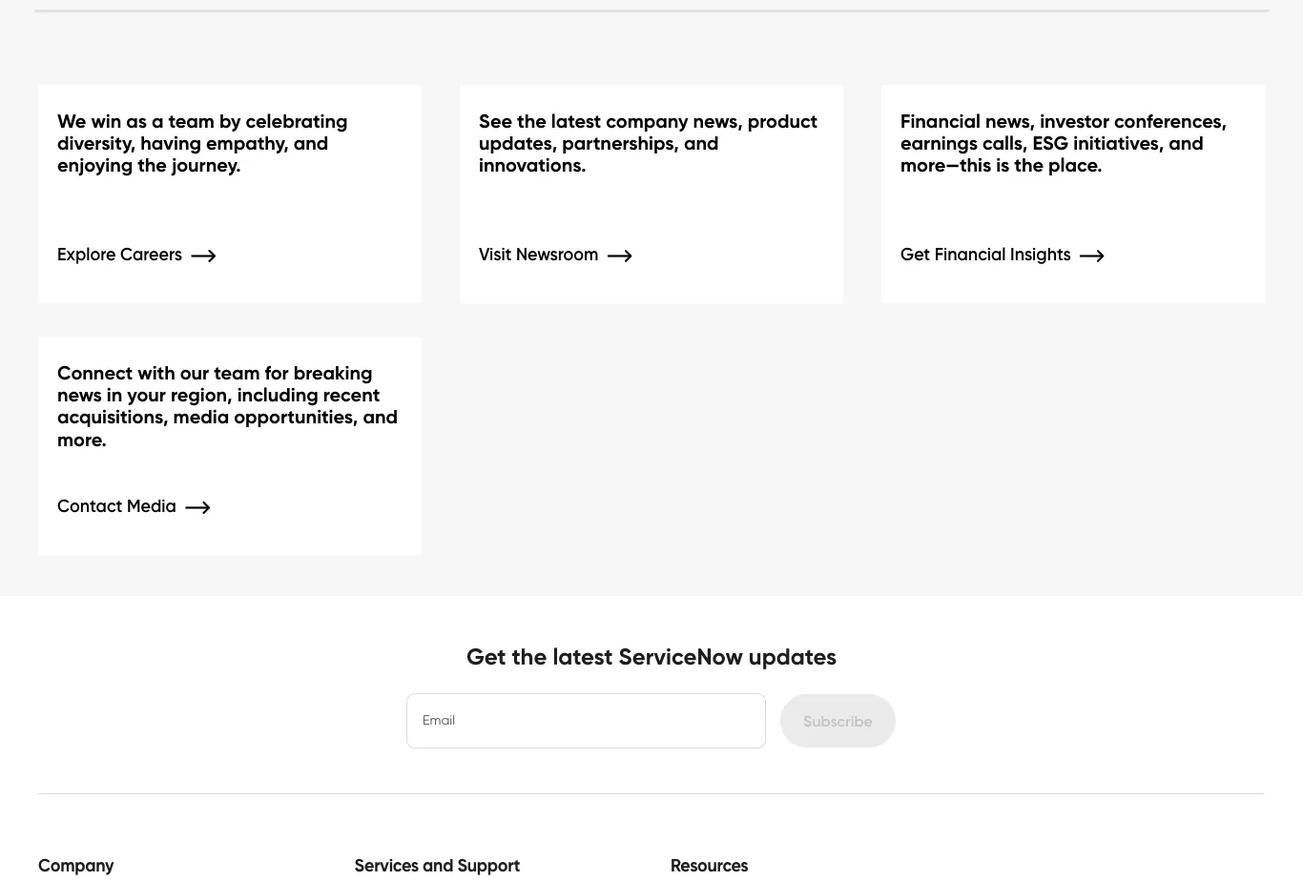 Task type: vqa. For each thing, say whether or not it's contained in the screenshot.
We
yes



Task type: describe. For each thing, give the bounding box(es) containing it.
the inside see the latest company news, product updates, partnerships, and innovations.
[[517, 109, 547, 132]]

more—this
[[901, 153, 992, 177]]

latest for company
[[551, 109, 602, 132]]

the up the email text field
[[512, 643, 547, 671]]

subscribe button
[[781, 695, 896, 748]]

financial news, investor conferences, earnings calls, esg initiatives, and more—this is the place.
[[901, 109, 1227, 177]]

journey.
[[172, 153, 241, 177]]

win
[[91, 109, 121, 132]]

we
[[57, 109, 86, 132]]

newsroom
[[516, 244, 599, 265]]

insights
[[1011, 244, 1071, 265]]

earnings
[[901, 131, 978, 155]]

initiatives,
[[1074, 131, 1164, 155]]

connect with our team for breaking news in your region, including recent acquisitions, media opportunities, and more.
[[57, 361, 398, 451]]

and left support
[[423, 856, 454, 877]]

and inside connect with our team for breaking news in your region, including recent acquisitions, media opportunities, and more.
[[363, 405, 398, 429]]

having
[[141, 131, 201, 155]]

and inside we win as a team by celebrating diversity, having empathy, and enjoying the journey.
[[294, 131, 329, 155]]

explore
[[57, 244, 116, 265]]

Email text field
[[408, 695, 765, 748]]

acquisitions,
[[57, 405, 169, 429]]

we win as a team by celebrating diversity, having empathy, and enjoying the journey.
[[57, 109, 348, 177]]

news, inside see the latest company news, product updates, partnerships, and innovations.
[[693, 109, 743, 132]]

media
[[127, 496, 176, 517]]

with
[[138, 361, 175, 384]]

contact media
[[57, 496, 181, 517]]

breaking
[[294, 361, 373, 384]]

place.
[[1049, 153, 1103, 177]]

explore careers
[[57, 244, 187, 265]]

get the latest servicenow updates
[[467, 643, 837, 671]]

and inside the "financial news, investor conferences, earnings calls, esg initiatives, and more—this is the place."
[[1169, 131, 1204, 155]]

news, inside the "financial news, investor conferences, earnings calls, esg initiatives, and more—this is the place."
[[986, 109, 1036, 132]]

as
[[126, 109, 147, 132]]

partnerships,
[[562, 131, 679, 155]]

conferences,
[[1115, 109, 1227, 132]]

company
[[38, 856, 114, 877]]

resources
[[671, 856, 749, 877]]

esg
[[1033, 131, 1069, 155]]



Task type: locate. For each thing, give the bounding box(es) containing it.
support
[[458, 856, 520, 877]]

financial
[[901, 109, 981, 132], [935, 244, 1006, 265]]

diversity,
[[57, 131, 136, 155]]

product
[[748, 109, 818, 132]]

region,
[[171, 383, 233, 407]]

recent
[[323, 383, 380, 407]]

services
[[355, 856, 419, 877]]

innovations.
[[479, 153, 587, 177]]

the right see
[[517, 109, 547, 132]]

financial inside the "financial news, investor conferences, earnings calls, esg initiatives, and more—this is the place."
[[901, 109, 981, 132]]

and right initiatives,
[[1169, 131, 1204, 155]]

0 vertical spatial team
[[168, 109, 215, 132]]

calls,
[[983, 131, 1028, 155]]

a
[[152, 109, 164, 132]]

get
[[901, 244, 931, 265], [467, 643, 506, 671]]

2 news, from the left
[[986, 109, 1036, 132]]

1 vertical spatial team
[[214, 361, 260, 384]]

connect
[[57, 361, 133, 384]]

get for get the latest servicenow updates
[[467, 643, 506, 671]]

0 horizontal spatial get
[[467, 643, 506, 671]]

enjoying
[[57, 153, 133, 177]]

latest up innovations.
[[551, 109, 602, 132]]

the down a
[[138, 153, 167, 177]]

media
[[173, 405, 229, 429]]

your
[[127, 383, 166, 407]]

explore careers link
[[57, 244, 244, 265]]

updates
[[749, 643, 837, 671]]

is
[[996, 153, 1010, 177]]

contact media link
[[57, 496, 238, 517]]

0 vertical spatial get
[[901, 244, 931, 265]]

servicenow
[[619, 643, 743, 671]]

including
[[237, 383, 319, 407]]

and inside see the latest company news, product updates, partnerships, and innovations.
[[684, 131, 719, 155]]

the inside the "financial news, investor conferences, earnings calls, esg initiatives, and more—this is the place."
[[1015, 153, 1044, 177]]

and
[[294, 131, 329, 155], [684, 131, 719, 155], [1169, 131, 1204, 155], [363, 405, 398, 429], [423, 856, 454, 877]]

investor
[[1040, 109, 1110, 132]]

news, left product
[[693, 109, 743, 132]]

get financial insights link
[[901, 244, 1133, 265]]

our
[[180, 361, 209, 384]]

team left for
[[214, 361, 260, 384]]

visit
[[479, 244, 512, 265]]

visit newsroom link
[[479, 244, 660, 265]]

the
[[517, 109, 547, 132], [138, 153, 167, 177], [1015, 153, 1044, 177], [512, 643, 547, 671]]

careers
[[120, 244, 182, 265]]

news, up is
[[986, 109, 1036, 132]]

news,
[[693, 109, 743, 132], [986, 109, 1036, 132]]

updates,
[[479, 131, 557, 155]]

company
[[606, 109, 689, 132]]

1 horizontal spatial news,
[[986, 109, 1036, 132]]

latest for servicenow
[[553, 643, 613, 671]]

0 vertical spatial latest
[[551, 109, 602, 132]]

see
[[479, 109, 513, 132]]

latest inside see the latest company news, product updates, partnerships, and innovations.
[[551, 109, 602, 132]]

1 vertical spatial latest
[[553, 643, 613, 671]]

news
[[57, 383, 102, 407]]

subscribe
[[804, 712, 873, 731]]

get for get financial insights
[[901, 244, 931, 265]]

1 news, from the left
[[693, 109, 743, 132]]

team inside connect with our team for breaking news in your region, including recent acquisitions, media opportunities, and more.
[[214, 361, 260, 384]]

1 vertical spatial get
[[467, 643, 506, 671]]

latest up the email text field
[[553, 643, 613, 671]]

more.
[[57, 428, 107, 451]]

1 horizontal spatial get
[[901, 244, 931, 265]]

for
[[265, 361, 289, 384]]

team inside we win as a team by celebrating diversity, having empathy, and enjoying the journey.
[[168, 109, 215, 132]]

by
[[219, 109, 241, 132]]

contact
[[57, 496, 123, 517]]

0 vertical spatial financial
[[901, 109, 981, 132]]

team
[[168, 109, 215, 132], [214, 361, 260, 384]]

see the latest company news, product updates, partnerships, and innovations.
[[479, 109, 818, 177]]

opportunities,
[[234, 405, 358, 429]]

visit newsroom
[[479, 244, 603, 265]]

team right a
[[168, 109, 215, 132]]

and right partnerships,
[[684, 131, 719, 155]]

get financial insights
[[901, 244, 1076, 265]]

financial left insights
[[935, 244, 1006, 265]]

latest
[[551, 109, 602, 132], [553, 643, 613, 671]]

financial up more—this
[[901, 109, 981, 132]]

services and support
[[355, 856, 520, 877]]

in
[[107, 383, 122, 407]]

the inside we win as a team by celebrating diversity, having empathy, and enjoying the journey.
[[138, 153, 167, 177]]

celebrating
[[246, 109, 348, 132]]

0 horizontal spatial news,
[[693, 109, 743, 132]]

the right is
[[1015, 153, 1044, 177]]

empathy,
[[206, 131, 289, 155]]

and right empathy,
[[294, 131, 329, 155]]

and down breaking
[[363, 405, 398, 429]]

1 vertical spatial financial
[[935, 244, 1006, 265]]



